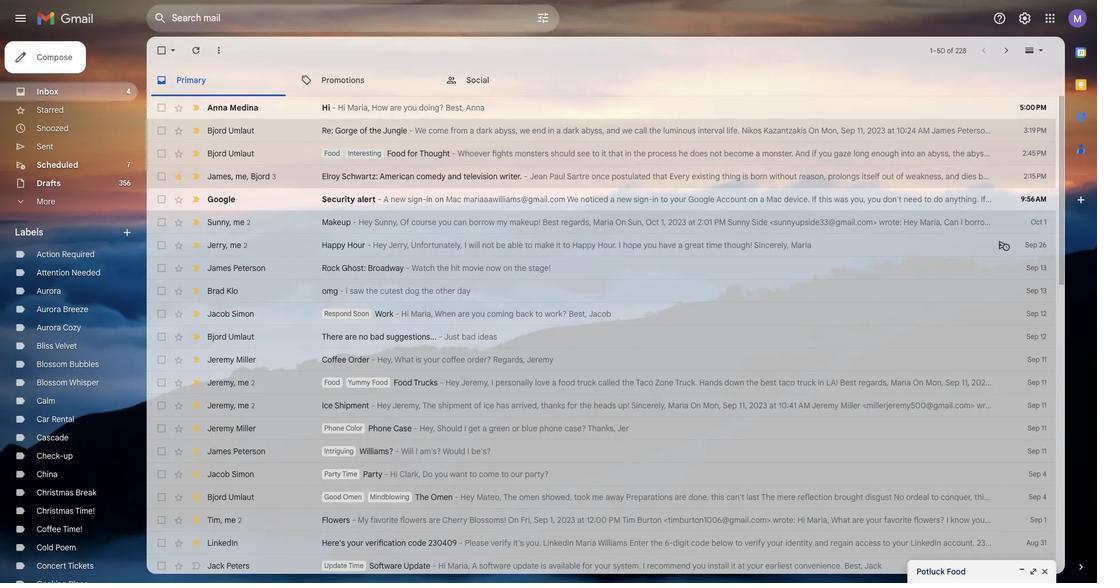 Task type: locate. For each thing, give the bounding box(es) containing it.
main content containing primary
[[147, 37, 1097, 583]]

to down the process
[[661, 194, 668, 205]]

0 horizontal spatial jeremy,
[[393, 401, 421, 411]]

the down trucks
[[423, 401, 436, 411]]

if right device.
[[812, 194, 817, 205]]

1 horizontal spatial oct
[[1031, 218, 1043, 226]]

am right 11:11
[[1017, 378, 1029, 388]]

new down postulated
[[617, 194, 632, 205]]

hey, left the should
[[420, 423, 435, 434]]

- right hour
[[367, 240, 371, 250]]

attention needed
[[37, 268, 100, 278]]

2 new from the left
[[617, 194, 632, 205]]

1 horizontal spatial 11,
[[857, 125, 865, 136]]

maria down truck.
[[668, 401, 689, 411]]

0 horizontal spatial regards,
[[561, 217, 591, 227]]

1 horizontal spatial google
[[688, 194, 715, 205]]

2 jacob simon from the top
[[207, 469, 254, 480]]

, for elroy schwartz: american comedy and television writer. - jean paul sartre once postulated that every existing thing is born without reason, prolongs itself out of weakness, and dies by chance. on tue, oct 3, 2023 a
[[231, 171, 233, 181]]

mac up can
[[446, 194, 461, 205]]

20 row from the top
[[147, 532, 1097, 555]]

important according to google magic. switch for happy hour
[[190, 240, 202, 251]]

we'll
[[1004, 194, 1020, 205]]

see
[[577, 148, 590, 159]]

2 jack from the left
[[865, 561, 882, 571]]

2 bjord umlaut from the top
[[207, 148, 254, 159]]

6 important according to google magic. switch from the top
[[190, 262, 202, 274]]

time inside 'party time party - hi clark, do you want to come to our party?'
[[342, 470, 357, 478]]

None checkbox
[[156, 45, 167, 56], [156, 446, 167, 457], [156, 492, 167, 503], [156, 560, 167, 572], [156, 45, 167, 56], [156, 446, 167, 457], [156, 492, 167, 503], [156, 560, 167, 572]]

0 vertical spatial come
[[429, 125, 449, 136]]

support image
[[993, 11, 1007, 25]]

5 sep 11 from the top
[[1028, 447, 1047, 456]]

0 vertical spatial you.
[[1058, 148, 1074, 159]]

0 vertical spatial 11,
[[857, 125, 865, 136]]

2 for makeup
[[247, 218, 251, 227]]

starred
[[37, 105, 64, 115]]

2 vertical spatial 4
[[1043, 493, 1047, 501]]

close image
[[1041, 567, 1050, 576]]

0 horizontal spatial hey,
[[377, 355, 393, 365]]

ice shipment - hey jeremy, the shipment of ice has arrived, thanks for the heads up! sincerely, maria on mon, sep 11, 2023 at 10:41 am jeremy miller <millerjeremy500@gmail.com> wrote: hey, has the shipment of
[[322, 401, 1092, 411]]

11, down food trucks - hey jeremy, i personally love a food truck called the taco zone truck. hands down the best taco truck in la! best regards, maria on mon, sep 11, 2023 at 11:11 am jeremy miller <mill
[[739, 401, 747, 411]]

5 important according to google magic. switch from the top
[[190, 240, 202, 251]]

1 vertical spatial time!
[[63, 524, 82, 535]]

time inside update time software update - hi maria, a software update is available for your system. i recommend you install it at your earliest convenience. best, jack
[[349, 562, 364, 570]]

0 horizontal spatial best,
[[446, 103, 464, 113]]

aurora up bliss
[[37, 323, 61, 333]]

2 umlaut from the top
[[228, 148, 254, 159]]

3 linkedin from the left
[[911, 538, 941, 548]]

- left please
[[459, 538, 463, 548]]

1 important according to google magic. switch from the top
[[190, 102, 202, 113]]

1 horizontal spatial mac
[[767, 194, 782, 205]]

aug 31
[[1027, 539, 1047, 547]]

important according to google magic. switch
[[190, 102, 202, 113], [190, 148, 202, 159], [190, 194, 202, 205], [190, 217, 202, 228], [190, 240, 202, 251], [190, 262, 202, 274], [190, 285, 202, 297], [190, 308, 202, 320], [190, 331, 202, 343], [190, 354, 202, 366], [190, 377, 202, 388], [190, 400, 202, 411], [190, 423, 202, 434]]

- right shipment
[[371, 401, 375, 411]]

the right 'has'
[[1035, 401, 1047, 411]]

the
[[423, 401, 436, 411], [415, 492, 429, 503], [503, 492, 517, 503], [761, 492, 775, 503]]

2 for happy hour
[[244, 241, 247, 250]]

i left get
[[464, 423, 466, 434]]

wrote: down mere
[[773, 515, 796, 525]]

13
[[1041, 264, 1047, 272], [1041, 286, 1047, 295]]

on
[[435, 194, 444, 205], [749, 194, 758, 205], [503, 263, 512, 273]]

2 vertical spatial hey,
[[420, 423, 435, 434]]

2 simon from the top
[[232, 469, 254, 480]]

1 horizontal spatial what
[[831, 515, 850, 525]]

1 verify from the left
[[491, 538, 511, 548]]

2 borrow from the left
[[965, 217, 991, 227]]

me for ice
[[238, 400, 249, 411]]

bjord umlaut up james , me , bjord 3 at top
[[207, 148, 254, 159]]

11 for phone color phone case - hey, should i get a green or blue phone case? thanks, jer
[[1042, 424, 1047, 433]]

maria, left when
[[411, 309, 433, 319]]

None search field
[[147, 5, 559, 32]]

0 vertical spatial hey,
[[377, 355, 393, 365]]

2 sign- from the left
[[634, 194, 652, 205]]

time for software
[[349, 562, 364, 570]]

4 sep 11 from the top
[[1028, 424, 1047, 433]]

sep 4 for the omen - hey mateo, the omen showed, took me away preparations are done, this can't last the mere reflection brought disgust no ordeal to conquer, this firm slit it sheds upon the floo
[[1029, 493, 1047, 501]]

schwartz:
[[342, 171, 378, 182]]

concert tickets
[[37, 561, 94, 571]]

food down 're:'
[[324, 149, 340, 158]]

sep 26
[[1025, 241, 1047, 249]]

important according to google magic. switch for omg
[[190, 285, 202, 297]]

1 vertical spatial 13
[[1041, 286, 1047, 295]]

in
[[548, 125, 554, 136], [625, 148, 632, 159], [426, 194, 433, 205], [652, 194, 659, 205], [818, 378, 824, 388]]

11, left 11:11
[[962, 378, 970, 388]]

not left be
[[482, 240, 494, 250]]

sep 11
[[1028, 355, 1047, 364], [1028, 378, 1047, 387], [1028, 401, 1047, 410], [1028, 424, 1047, 433], [1028, 447, 1047, 456]]

hey left jerry,
[[373, 240, 387, 250]]

- left my
[[352, 515, 356, 525]]

coffee for coffee time!
[[37, 524, 61, 535]]

phone inside phone color phone case - hey, should i get a green or blue phone case? thanks, jer
[[324, 424, 344, 433]]

11 for food trucks - hey jeremy, i personally love a food truck called the taco zone truck. hands down the best taco truck in la! best regards, maria on mon, sep 11, 2023 at 11:11 am jeremy miller <mill
[[1042, 378, 1047, 387]]

the left stage! at the top
[[514, 263, 526, 273]]

1 mac from the left
[[446, 194, 461, 205]]

7
[[127, 160, 131, 169]]

more image
[[213, 45, 225, 56]]

into down <james.peterson1902@gmail. at the top right
[[1043, 148, 1056, 159]]

me for makeup
[[233, 217, 245, 227]]

and right "year"
[[1067, 515, 1081, 525]]

1 aurora from the top
[[37, 286, 61, 296]]

1 horizontal spatial shipment
[[1049, 401, 1083, 411]]

0 horizontal spatial come
[[429, 125, 449, 136]]

2 for flowers
[[238, 516, 242, 525]]

not,
[[988, 194, 1002, 205]]

1 vertical spatial coffee
[[37, 524, 61, 535]]

1 code from the left
[[408, 538, 426, 548]]

time! down break
[[75, 506, 95, 516]]

paul
[[550, 171, 565, 182]]

on
[[809, 125, 819, 136], [1020, 171, 1031, 182], [616, 217, 626, 227], [913, 378, 924, 388], [691, 401, 701, 411], [508, 515, 519, 525]]

2 favorite from the left
[[884, 515, 912, 525]]

2 blossom from the top
[[37, 378, 67, 388]]

2:15 pm
[[1024, 172, 1047, 180]]

advanced search options image
[[532, 6, 555, 29]]

11 row from the top
[[147, 325, 1056, 348]]

there
[[322, 332, 343, 342]]

2 jeremy , me 2 from the top
[[207, 400, 255, 411]]

0 vertical spatial regards,
[[561, 217, 591, 227]]

2 13 from the top
[[1041, 286, 1047, 295]]

1 horizontal spatial coffee
[[322, 355, 346, 365]]

2 verify from the left
[[745, 538, 765, 548]]

phone left the case
[[368, 423, 392, 434]]

0 horizontal spatial that
[[608, 148, 623, 159]]

he
[[679, 148, 688, 159]]

3 aurora from the top
[[37, 323, 61, 333]]

0 horizontal spatial am
[[798, 401, 811, 411]]

1 horizontal spatial linkedin
[[543, 538, 574, 548]]

code
[[408, 538, 426, 548], [691, 538, 710, 548]]

convenience.
[[795, 561, 843, 571]]

9 important according to google magic. switch from the top
[[190, 331, 202, 343]]

2 linkedin from the left
[[543, 538, 574, 548]]

1 horizontal spatial pm
[[714, 217, 726, 227]]

1 horizontal spatial bad
[[462, 332, 476, 342]]

2 aurora from the top
[[37, 304, 61, 315]]

to right make
[[563, 240, 570, 250]]

sign- up course
[[408, 194, 426, 205]]

bjord umlaut up tim , me 2 in the left of the page
[[207, 492, 254, 503]]

4 inside labels navigation
[[126, 87, 131, 96]]

time!
[[75, 506, 95, 516], [63, 524, 82, 535]]

you. right it's
[[526, 538, 541, 548]]

bjord umlaut down anna medina at top left
[[207, 125, 254, 136]]

christmas for christmas time!
[[37, 506, 74, 516]]

dark up should
[[563, 125, 579, 136]]

important according to google magic. switch for security alert
[[190, 194, 202, 205]]

1 vertical spatial will
[[469, 240, 480, 250]]

2 horizontal spatial am
[[1017, 378, 1029, 388]]

0 horizontal spatial phone
[[324, 424, 344, 433]]

omen for good
[[343, 493, 362, 501]]

31
[[1041, 539, 1047, 547]]

5 row from the top
[[147, 188, 1080, 211]]

and left the regain
[[815, 538, 829, 548]]

process
[[648, 148, 677, 159]]

though!
[[724, 240, 752, 250]]

important according to google magic. switch for hi
[[190, 102, 202, 113]]

this
[[819, 194, 832, 205], [711, 492, 724, 503], [975, 492, 988, 503]]

a left software
[[472, 561, 477, 571]]

bjord
[[207, 125, 227, 136], [207, 148, 227, 159], [251, 171, 270, 181], [207, 332, 227, 342], [207, 492, 227, 503]]

update right software
[[404, 561, 430, 571]]

inbox
[[37, 87, 58, 97]]

row containing tim
[[147, 509, 1081, 532]]

thought
[[420, 148, 450, 159]]

1 vertical spatial 12
[[1041, 332, 1047, 341]]

aug for jack peters
[[1025, 562, 1037, 570]]

when
[[435, 309, 456, 319]]

that up once
[[608, 148, 623, 159]]

christmas for christmas break
[[37, 488, 74, 498]]

2 horizontal spatial hey,
[[1002, 401, 1017, 411]]

0 vertical spatial 13
[[1041, 264, 1047, 272]]

0 vertical spatial blossom
[[37, 359, 67, 370]]

10 row from the top
[[147, 303, 1056, 325]]

calm
[[37, 396, 55, 406]]

0 vertical spatial jeremy miller
[[207, 355, 256, 365]]

aug left 31
[[1027, 539, 1039, 547]]

1 horizontal spatial best,
[[569, 309, 587, 319]]

good omen
[[324, 493, 362, 501]]

access
[[855, 538, 881, 548]]

velvet
[[55, 341, 77, 351]]

3 umlaut from the top
[[228, 332, 254, 342]]

2 inside tim , me 2
[[238, 516, 242, 525]]

1 horizontal spatial will
[[990, 148, 1001, 159]]

security alert - a new sign-in on mac mariaaawilliams@gmail.com we noticed a new sign-in to your google account on a mac device. if this was you, you don't need to do anything. if not, we'll help you secure
[[322, 194, 1080, 205]]

0 horizontal spatial omen
[[343, 493, 362, 501]]

2 into from the left
[[1043, 148, 1056, 159]]

1 jack from the left
[[207, 561, 224, 571]]

is left sep 1
[[1023, 515, 1029, 525]]

0 horizontal spatial shipment
[[438, 401, 472, 411]]

4 for the omen - hey mateo, the omen showed, took me away preparations are done, this can't last the mere reflection brought disgust no ordeal to conquer, this firm slit it sheds upon the floo
[[1043, 493, 1047, 501]]

toggle split pane mode image
[[1024, 45, 1035, 56]]

bliss
[[37, 341, 53, 351]]

1 anna from the left
[[207, 103, 228, 113]]

2 vertical spatial sincerely,
[[631, 401, 666, 411]]

1 horizontal spatial verify
[[745, 538, 765, 548]]

15 row from the top
[[147, 417, 1056, 440]]

sep 1
[[1030, 516, 1047, 524]]

- left i
[[340, 286, 344, 296]]

medina
[[230, 103, 259, 113]]

below
[[712, 538, 733, 548]]

umlaut for important mainly because it was sent directly to you. switch at left top
[[228, 125, 254, 136]]

21 row from the top
[[147, 555, 1056, 578]]

williams
[[598, 538, 627, 548]]

system.
[[613, 561, 641, 571]]

a right 'noticed'
[[610, 194, 615, 205]]

1 james peterson from the top
[[207, 263, 266, 273]]

1 horizontal spatial 230409
[[977, 538, 1006, 548]]

-
[[332, 103, 336, 113], [409, 125, 413, 136], [452, 148, 456, 159], [524, 171, 528, 182], [378, 194, 381, 205], [353, 217, 357, 227], [367, 240, 371, 250], [406, 263, 410, 273], [340, 286, 344, 296], [396, 309, 399, 319], [439, 332, 442, 342], [372, 355, 375, 365], [440, 378, 444, 388], [371, 401, 375, 411], [414, 423, 418, 434], [395, 446, 399, 457], [384, 469, 388, 480], [455, 492, 459, 503], [352, 515, 356, 525], [459, 538, 463, 548], [433, 561, 436, 571]]

cascade
[[37, 433, 69, 443]]

1 borrow from the left
[[469, 217, 495, 227]]

1 vertical spatial wrote:
[[977, 401, 1000, 411]]

0 vertical spatial christmas
[[37, 488, 74, 498]]

social
[[466, 75, 489, 85]]

time for party
[[342, 470, 357, 478]]

0 horizontal spatial mac
[[446, 194, 461, 205]]

the left jungle
[[369, 125, 381, 136]]

be's?
[[472, 446, 491, 457]]

sunny left the side
[[728, 217, 750, 227]]

10 important according to google magic. switch from the top
[[190, 354, 202, 366]]

2 12 from the top
[[1041, 332, 1047, 341]]

2 sep 12 from the top
[[1027, 332, 1047, 341]]

existing
[[692, 171, 720, 182]]

love
[[535, 378, 550, 388]]

coffee inside labels navigation
[[37, 524, 61, 535]]

rental
[[52, 414, 74, 425]]

0 horizontal spatial tim
[[207, 515, 220, 525]]

thanks
[[541, 401, 565, 411]]

0 vertical spatial 4
[[126, 87, 131, 96]]

18 row from the top
[[147, 486, 1097, 509]]

main content
[[147, 37, 1097, 583]]

will right abyss on the right top of page
[[990, 148, 1001, 159]]

- left "will"
[[395, 446, 399, 457]]

1 sep 4 from the top
[[1029, 470, 1047, 478]]

0 horizontal spatial borrow
[[469, 217, 495, 227]]

1 horizontal spatial if
[[981, 194, 986, 205]]

mon, up <millerjeremy500@gmail.com>
[[926, 378, 944, 388]]

0 horizontal spatial anna
[[207, 103, 228, 113]]

2 gaze from the left
[[1003, 148, 1021, 159]]

hey for the omen - hey mateo, the omen showed, took me away preparations are done, this can't last the mere reflection brought disgust no ordeal to conquer, this firm slit it sheds upon the floo
[[461, 492, 475, 503]]

maria, left how
[[347, 103, 370, 113]]

your
[[670, 194, 687, 205], [993, 217, 1009, 227], [424, 355, 440, 365], [866, 515, 882, 525], [972, 515, 988, 525], [347, 538, 363, 548], [767, 538, 783, 548], [892, 538, 909, 548], [595, 561, 611, 571], [747, 561, 763, 571]]

1 sep 12 from the top
[[1027, 309, 1047, 318]]

google
[[207, 194, 235, 205], [688, 194, 715, 205]]

0 horizontal spatial if
[[812, 194, 817, 205]]

zone
[[655, 378, 674, 388]]

in up postulated
[[625, 148, 632, 159]]

2 sep 11 from the top
[[1028, 378, 1047, 387]]

0 horizontal spatial it
[[556, 240, 561, 250]]

9 row from the top
[[147, 280, 1056, 303]]

i right can
[[961, 217, 963, 227]]

12 important according to google magic. switch from the top
[[190, 400, 202, 411]]

0 horizontal spatial on
[[435, 194, 444, 205]]

7 row from the top
[[147, 234, 1056, 257]]

party
[[363, 469, 382, 480], [324, 470, 341, 478]]

1 happy from the left
[[322, 240, 345, 250]]

jeremy , me 2 for third the important according to google magic. switch from the bottom of the page
[[207, 377, 255, 388]]

jeremy, for the
[[393, 401, 421, 411]]

1 christmas from the top
[[37, 488, 74, 498]]

1 simon from the top
[[232, 309, 254, 319]]

17 row from the top
[[147, 463, 1056, 486]]

james peterson
[[207, 263, 266, 273], [207, 446, 266, 457]]

to right below
[[735, 538, 743, 548]]

row
[[147, 96, 1056, 119], [147, 119, 1097, 142], [147, 142, 1074, 165], [147, 165, 1097, 188], [147, 188, 1080, 211], [147, 211, 1097, 234], [147, 234, 1056, 257], [147, 257, 1056, 280], [147, 280, 1056, 303], [147, 303, 1056, 325], [147, 325, 1056, 348], [147, 348, 1056, 371], [147, 371, 1097, 394], [147, 394, 1092, 417], [147, 417, 1056, 440], [147, 440, 1056, 463], [147, 463, 1056, 486], [147, 486, 1097, 509], [147, 509, 1081, 532], [147, 532, 1097, 555], [147, 555, 1056, 578]]

4 important according to google magic. switch from the top
[[190, 217, 202, 228]]

omen right good
[[343, 493, 362, 501]]

1 50 of 228
[[930, 46, 966, 55]]

3 sep 11 from the top
[[1028, 401, 1047, 410]]

minimize image
[[1018, 567, 1027, 576]]

1 horizontal spatial new
[[617, 194, 632, 205]]

maria up hour.
[[593, 217, 614, 227]]

11 important according to google magic. switch from the top
[[190, 377, 202, 388]]

cold
[[37, 543, 53, 553]]

0 vertical spatial james peterson
[[207, 263, 266, 273]]

0 horizontal spatial sign-
[[408, 194, 426, 205]]

party down williams?
[[363, 469, 382, 480]]

1 jacob simon from the top
[[207, 309, 254, 319]]

i
[[346, 286, 348, 296]]

4 for party time party - hi clark, do you want to come to our party?
[[1043, 470, 1047, 478]]

2 inside sunny , me 2
[[247, 218, 251, 227]]

thanks
[[1007, 538, 1033, 548]]

0 horizontal spatial code
[[408, 538, 426, 548]]

get
[[468, 423, 480, 434]]

1 horizontal spatial phone
[[368, 423, 392, 434]]

0 horizontal spatial will
[[469, 240, 480, 250]]

omg
[[322, 286, 338, 296]]

hey left sunny,
[[359, 217, 373, 227]]

coffee down there
[[322, 355, 346, 365]]

1 horizontal spatial that
[[653, 171, 668, 182]]

search mail image
[[150, 8, 171, 29]]

None checkbox
[[156, 469, 167, 480], [156, 515, 167, 526], [156, 537, 167, 549], [156, 469, 167, 480], [156, 515, 167, 526], [156, 537, 167, 549]]

1 horizontal spatial gaze
[[1003, 148, 1021, 159]]

1 vertical spatial mon,
[[926, 378, 944, 388]]

sep 11 for hey, should i get a green or blue phone case? thanks, jer
[[1028, 424, 1047, 433]]

3 bjord umlaut from the top
[[207, 332, 254, 342]]

christmas break link
[[37, 488, 96, 498]]

16 row from the top
[[147, 440, 1056, 463]]

0 horizontal spatial a
[[384, 194, 389, 205]]

wrote:
[[879, 217, 902, 227], [977, 401, 1000, 411], [773, 515, 796, 525]]

umlaut
[[228, 125, 254, 136], [228, 148, 254, 159], [228, 332, 254, 342], [228, 492, 254, 503]]

0 horizontal spatial dark
[[476, 125, 493, 136]]

aurora for aurora cozy
[[37, 323, 61, 333]]

intriguing williams? - will i am's? would i be's?
[[324, 446, 491, 457]]

0 vertical spatial that
[[608, 148, 623, 159]]

tim
[[207, 515, 220, 525], [622, 515, 635, 525]]

update down here's
[[324, 562, 347, 570]]

2023 left 11:11
[[972, 378, 990, 388]]

0 horizontal spatial we
[[520, 125, 530, 136]]

0 horizontal spatial verify
[[491, 538, 511, 548]]

row containing google
[[147, 188, 1080, 211]]

an
[[917, 148, 926, 159]]

1 vertical spatial jeremy,
[[393, 401, 421, 411]]

1 horizontal spatial code
[[691, 538, 710, 548]]

in down the comedy
[[426, 194, 433, 205]]

whoever
[[458, 148, 490, 159]]

trucks
[[414, 378, 438, 388]]

jacob simon for work
[[207, 309, 254, 319]]

2 sep 4 from the top
[[1029, 493, 1047, 501]]

0 vertical spatial sep 13
[[1027, 264, 1047, 272]]

hey, left 'has'
[[1002, 401, 1017, 411]]

1 vertical spatial come
[[479, 469, 499, 480]]

1 horizontal spatial tim
[[622, 515, 635, 525]]

your down every
[[670, 194, 687, 205]]

the right 'call'
[[649, 125, 661, 136]]

2 horizontal spatial sincerely,
[[1046, 217, 1081, 227]]

2 vertical spatial peterson
[[233, 446, 266, 457]]

1, up have
[[661, 217, 666, 227]]

2 vertical spatial aurora
[[37, 323, 61, 333]]

, for ice shipment - hey jeremy, the shipment of ice has arrived, thanks for the heads up! sincerely, maria on mon, sep 11, 2023 at 10:41 am jeremy miller <millerjeremy500@gmail.com> wrote: hey, has the shipment of
[[234, 400, 236, 411]]

hi down cherry
[[438, 561, 446, 571]]

1 horizontal spatial omen
[[431, 492, 453, 503]]

you.
[[1058, 148, 1074, 159], [526, 538, 541, 548]]

simon for work
[[232, 309, 254, 319]]

tab list
[[1065, 37, 1097, 542], [147, 64, 1065, 96]]

hey, right order
[[377, 355, 393, 365]]

once
[[592, 171, 610, 182]]

there are no bad suggestions... - just bad ideas
[[322, 332, 497, 342]]

break
[[76, 488, 96, 498]]

has
[[1019, 401, 1033, 411]]

favorite right my
[[371, 515, 398, 525]]

5 11 from the top
[[1042, 447, 1047, 456]]

know
[[951, 515, 970, 525]]

hey for food trucks - hey jeremy, i personally love a food truck called the taco zone truck. hands down the best taco truck in la! best regards, maria on mon, sep 11, 2023 at 11:11 am jeremy miller <mill
[[446, 378, 460, 388]]

1 horizontal spatial we
[[622, 125, 633, 136]]

it
[[1019, 492, 1024, 503]]

2 christmas from the top
[[37, 506, 74, 516]]

main menu image
[[14, 11, 28, 25]]

important mainly because you often read messages with this label. switch
[[190, 171, 202, 182]]

2 horizontal spatial linkedin
[[911, 538, 941, 548]]

0 horizontal spatial 230409
[[428, 538, 457, 548]]

2023 down showed,
[[557, 515, 575, 525]]

truck right food
[[577, 378, 596, 388]]

best right the la! in the right of the page
[[840, 378, 857, 388]]

2 mac from the left
[[767, 194, 782, 205]]

14 row from the top
[[147, 394, 1092, 417]]

12 row from the top
[[147, 348, 1056, 371]]

interval
[[698, 125, 725, 136]]

2 inside jerry , me 2
[[244, 241, 247, 250]]

at left 10:24
[[888, 125, 895, 136]]

omen for the
[[431, 492, 453, 503]]

at left 11:11
[[992, 378, 999, 388]]

row containing brad klo
[[147, 280, 1056, 303]]

1 dark from the left
[[476, 125, 493, 136]]

2 horizontal spatial mon,
[[926, 378, 944, 388]]

will up movie
[[469, 240, 480, 250]]

bjord down brad
[[207, 332, 227, 342]]

1 horizontal spatial mon,
[[821, 125, 839, 136]]

0 vertical spatial jacob simon
[[207, 309, 254, 319]]

up
[[64, 451, 73, 461]]

good
[[324, 493, 342, 501]]

mon, down the hands
[[703, 401, 721, 411]]

19 row from the top
[[147, 509, 1081, 532]]

your left the coffee
[[424, 355, 440, 365]]

2 happy from the left
[[572, 240, 596, 250]]

please
[[465, 538, 489, 548]]

1 horizontal spatial you.
[[1058, 148, 1074, 159]]

settings image
[[1018, 11, 1032, 25]]

0 vertical spatial time
[[342, 470, 357, 478]]

1 vertical spatial back
[[516, 309, 533, 319]]

jack down access
[[865, 561, 882, 571]]

1 horizontal spatial this
[[819, 194, 832, 205]]

0 vertical spatial simon
[[232, 309, 254, 319]]

11, up long
[[857, 125, 865, 136]]

it right see
[[602, 148, 606, 159]]

0 vertical spatial sep 12
[[1027, 309, 1047, 318]]

code right digit
[[691, 538, 710, 548]]

come left 'from'
[[429, 125, 449, 136]]

hey for ice shipment - hey jeremy, the shipment of ice has arrived, thanks for the heads up! sincerely, maria on mon, sep 11, 2023 at 10:41 am jeremy miller <millerjeremy500@gmail.com> wrote: hey, has the shipment of
[[377, 401, 391, 411]]

into
[[901, 148, 915, 159], [1043, 148, 1056, 159]]



Task type: vqa. For each thing, say whether or not it's contained in the screenshot.


Task type: describe. For each thing, give the bounding box(es) containing it.
required
[[62, 249, 95, 260]]

2 important according to google magic. switch from the top
[[190, 148, 202, 159]]

in left the la! in the right of the page
[[818, 378, 824, 388]]

1 horizontal spatial hey,
[[420, 423, 435, 434]]

software
[[369, 561, 402, 571]]

important mainly because it was sent directly to you. switch
[[190, 125, 202, 136]]

has scheduled message image
[[999, 240, 1010, 251]]

row containing linkedin
[[147, 532, 1097, 555]]

2 bad from the left
[[462, 332, 476, 342]]

maria, left can
[[920, 217, 942, 227]]

time! for christmas time!
[[75, 506, 95, 516]]

are right how
[[390, 103, 402, 113]]

1 vertical spatial sincerely,
[[754, 240, 789, 250]]

jungle
[[383, 125, 407, 136]]

flowers
[[322, 515, 350, 525]]

food right the "potluck"
[[947, 567, 966, 577]]

1 bad from the left
[[370, 332, 384, 342]]

up!
[[618, 401, 630, 411]]

important according to google magic. switch for coffee order
[[190, 354, 202, 366]]

away
[[606, 492, 624, 503]]

- up cherry
[[455, 492, 459, 503]]

1 sign- from the left
[[408, 194, 426, 205]]

2 230409 from the left
[[977, 538, 1006, 548]]

bjord up tim , me 2 in the left of the page
[[207, 492, 227, 503]]

- right software
[[433, 561, 436, 571]]

me for happy
[[230, 240, 241, 250]]

me for elroy
[[235, 171, 247, 181]]

maria down <sunnyupside33@gmail.com>
[[791, 240, 811, 250]]

other
[[436, 286, 455, 296]]

on up the if
[[809, 125, 819, 136]]

time! for coffee time!
[[63, 524, 82, 535]]

sep 11 for hey jeremy, i personally love a food truck called the taco zone truck. hands down the best taco truck in la! best regards, maria on mon, sep 11, 2023 at 11:11 am jeremy miller <mill
[[1028, 378, 1047, 387]]

account
[[717, 194, 747, 205]]

update inside update time software update - hi maria, a software update is available for your system. i recommend you install it at your earliest convenience. best, jack
[[324, 562, 347, 570]]

important according to google magic. switch for rock ghost: broadway
[[190, 262, 202, 274]]

am for jeremy
[[1017, 378, 1029, 388]]

have
[[659, 240, 676, 250]]

you right do at the left of page
[[435, 469, 448, 480]]

able
[[508, 240, 523, 250]]

2 code from the left
[[691, 538, 710, 548]]

i right "will"
[[416, 446, 418, 457]]

aurora breeze
[[37, 304, 88, 315]]

whisper
[[69, 378, 99, 388]]

1 gaze from the left
[[834, 148, 852, 159]]

0 vertical spatial best,
[[446, 103, 464, 113]]

you left have
[[644, 240, 657, 250]]

1 vertical spatial peterson
[[233, 263, 266, 273]]

10:41
[[779, 401, 797, 411]]

you left doing?
[[404, 103, 417, 113]]

refresh image
[[190, 45, 202, 56]]

blossom for blossom bubbles
[[37, 359, 67, 370]]

digit
[[673, 538, 689, 548]]

food up ice
[[324, 378, 340, 387]]

2 horizontal spatial abyss,
[[928, 148, 951, 159]]

am for james
[[918, 125, 930, 136]]

1 horizontal spatial wrote:
[[879, 217, 902, 227]]

- right trucks
[[440, 378, 444, 388]]

jacob for hi maria, when are you coming back to work? best, jacob
[[207, 309, 230, 319]]

important according to google magic. switch for ice shipment
[[190, 400, 202, 411]]

for right available on the bottom of page
[[582, 561, 593, 571]]

check-
[[37, 451, 64, 461]]

0 vertical spatial 1
[[930, 46, 933, 55]]

alert
[[357, 194, 376, 205]]

2 anna from the left
[[466, 103, 485, 113]]

the left the process
[[634, 148, 646, 159]]

0 vertical spatial 1,
[[661, 217, 666, 227]]

a right have
[[678, 240, 683, 250]]

i left the personally
[[491, 378, 494, 388]]

1 horizontal spatial party
[[363, 469, 382, 480]]

1 google from the left
[[207, 194, 235, 205]]

2 vertical spatial 11,
[[739, 401, 747, 411]]

sent link
[[37, 142, 53, 152]]

burton
[[637, 515, 662, 525]]

<james.peterson1902@gmail.
[[992, 125, 1097, 136]]

8 important according to google magic. switch from the top
[[190, 308, 202, 320]]

- left jean
[[524, 171, 528, 182]]

2 row from the top
[[147, 119, 1097, 142]]

2 for ice shipment
[[251, 401, 255, 410]]

your right 'know'
[[972, 515, 988, 525]]

action required
[[37, 249, 95, 260]]

jerry
[[207, 240, 226, 250]]

2 vertical spatial best,
[[845, 561, 863, 571]]

1 horizontal spatial we
[[567, 194, 579, 205]]

tim , me 2
[[207, 515, 242, 525]]

0 horizontal spatial abyss,
[[495, 125, 518, 136]]

mon, for kazantzakis
[[821, 125, 839, 136]]

jeremy, for i
[[461, 378, 489, 388]]

born
[[751, 171, 768, 182]]

clark,
[[400, 469, 420, 480]]

your down the disgust
[[866, 515, 882, 525]]

a right end
[[557, 125, 561, 136]]

the right last
[[761, 492, 775, 503]]

the right saw
[[366, 286, 378, 296]]

more
[[37, 197, 55, 207]]

our
[[511, 469, 523, 480]]

8 row from the top
[[147, 257, 1056, 280]]

1 we from the left
[[520, 125, 530, 136]]

mon, for maria
[[926, 378, 944, 388]]

3 row from the top
[[147, 142, 1074, 165]]

don't
[[883, 194, 902, 205]]

rock ghost: broadway - watch the hit movie now on the stage!
[[322, 263, 551, 273]]

the left best
[[747, 378, 759, 388]]

food left trucks
[[394, 378, 412, 388]]

- right thought at left
[[452, 148, 456, 159]]

- right makeup
[[353, 217, 357, 227]]

0 vertical spatial sincerely,
[[1046, 217, 1081, 227]]

11, for 11:11
[[962, 378, 970, 388]]

work
[[375, 309, 394, 319]]

makeup
[[322, 217, 351, 227]]

kee
[[1087, 538, 1097, 548]]

food up american
[[387, 148, 406, 159]]

3:19 pm
[[1024, 126, 1047, 135]]

2 horizontal spatial oct
[[1050, 171, 1063, 182]]

sunny,
[[375, 217, 398, 227]]

snoozed link
[[37, 123, 69, 134]]

1 linkedin from the left
[[207, 538, 238, 548]]

software
[[479, 561, 511, 571]]

0 vertical spatial it
[[602, 148, 606, 159]]

0 horizontal spatial this
[[711, 492, 724, 503]]

promotions tab
[[292, 64, 436, 96]]

the left floo
[[1070, 492, 1082, 503]]

1 horizontal spatial abyss,
[[581, 125, 604, 136]]

sep 11 for will i am's? would i be's?
[[1028, 447, 1047, 456]]

hi up "gorge"
[[338, 103, 345, 113]]

jerry , me 2
[[207, 240, 247, 250]]

0 vertical spatial not
[[710, 148, 722, 159]]

should
[[437, 423, 462, 434]]

2 horizontal spatial this
[[975, 492, 988, 503]]

are left done,
[[675, 492, 687, 503]]

0 horizontal spatial you.
[[526, 538, 541, 548]]

it's
[[513, 538, 524, 548]]

a right get
[[482, 423, 487, 434]]

0 vertical spatial a
[[384, 194, 389, 205]]

4 bjord umlaut from the top
[[207, 492, 254, 503]]

1 favorite from the left
[[371, 515, 398, 525]]

11 for intriguing williams? - will i am's? would i be's?
[[1042, 447, 1047, 456]]

0 horizontal spatial best
[[543, 217, 559, 227]]

1 horizontal spatial on
[[503, 263, 512, 273]]

chance.
[[990, 171, 1018, 182]]

- right jungle
[[409, 125, 413, 136]]

1 sep 13 from the top
[[1027, 264, 1047, 272]]

tickets
[[68, 561, 94, 571]]

jeremy , me 2 for the important according to google magic. switch for ice shipment
[[207, 400, 255, 411]]

Search mail text field
[[172, 13, 504, 24]]

jacob right work?
[[589, 309, 611, 319]]

1 vertical spatial best
[[840, 378, 857, 388]]

in down the process
[[652, 194, 659, 205]]

1 bjord umlaut from the top
[[207, 125, 254, 136]]

1 new from the left
[[391, 194, 406, 205]]

<sunnyupside33@gmail.com>
[[770, 217, 877, 227]]

i left be's?
[[467, 446, 469, 457]]

3 11 from the top
[[1042, 401, 1047, 410]]

maria, down reflection
[[807, 515, 829, 525]]

row containing jack peters
[[147, 555, 1056, 578]]

in right end
[[548, 125, 554, 136]]

row containing sunny
[[147, 211, 1097, 234]]

2 james peterson from the top
[[207, 446, 266, 457]]

row containing anna medina
[[147, 96, 1056, 119]]

2 we from the left
[[622, 125, 633, 136]]

6-
[[665, 538, 673, 548]]

- left just
[[439, 332, 442, 342]]

0 vertical spatial peterson
[[958, 125, 990, 136]]

2 sep 13 from the top
[[1027, 286, 1047, 295]]

13 row from the top
[[147, 371, 1097, 394]]

gmail image
[[37, 7, 99, 30]]

of down <mill
[[1085, 401, 1092, 411]]

hour.
[[598, 240, 617, 250]]

row containing jerry
[[147, 234, 1056, 257]]

want
[[450, 469, 468, 480]]

0 vertical spatial pm
[[714, 217, 726, 227]]

you right you,
[[868, 194, 881, 205]]

a up the side
[[760, 194, 765, 205]]

1 vertical spatial regards,
[[859, 378, 889, 388]]

important according to google magic. switch for makeup
[[190, 217, 202, 228]]

broadway
[[368, 263, 404, 273]]

i right "system."
[[643, 561, 645, 571]]

aurora cozy
[[37, 323, 81, 333]]

case?
[[565, 423, 586, 434]]

1 12 from the top
[[1041, 309, 1047, 318]]

the left hit
[[437, 263, 449, 273]]

a right 'from'
[[470, 125, 474, 136]]

sep 4 for party time party - hi clark, do you want to come to our party?
[[1029, 470, 1047, 478]]

0 vertical spatial will
[[990, 148, 1001, 159]]

aurora for aurora breeze
[[37, 304, 61, 315]]

primary tab
[[147, 64, 290, 96]]

are right when
[[458, 309, 470, 319]]

nikos
[[742, 125, 762, 136]]

you left install
[[693, 561, 706, 571]]

hi left clark,
[[390, 469, 398, 480]]

2 jeremy miller from the top
[[207, 423, 256, 434]]

1 horizontal spatial back
[[1023, 148, 1041, 159]]

out
[[882, 171, 894, 182]]

last
[[747, 492, 760, 503]]

social tab
[[437, 64, 581, 96]]

hi right work
[[401, 309, 409, 319]]

row containing james
[[147, 165, 1097, 188]]

, for happy hour - hey jerry, unfortunately, i will not be able to make it to happy hour. i hope you have a great time though! sincerely, maria
[[226, 240, 228, 250]]

2023 down best
[[749, 401, 767, 411]]

1 vertical spatial best,
[[569, 309, 587, 319]]

1 shipment from the left
[[438, 401, 472, 411]]

need
[[904, 194, 922, 205]]

important according to google magic. switch for there are no bad suggestions...
[[190, 331, 202, 343]]

2 shipment from the left
[[1049, 401, 1083, 411]]

aug 30
[[1025, 562, 1047, 570]]

concert tickets link
[[37, 561, 94, 571]]

0 vertical spatial what
[[395, 355, 414, 365]]

me for flowers
[[225, 515, 236, 525]]

11, for 10:24
[[857, 125, 865, 136]]

time
[[706, 240, 722, 250]]

1 vertical spatial it
[[556, 240, 561, 250]]

your left "system."
[[595, 561, 611, 571]]

the down do at the left of page
[[415, 492, 429, 503]]

jacob simon for party
[[207, 469, 254, 480]]

party inside 'party time party - hi clark, do you want to come to our party?'
[[324, 470, 341, 478]]

, for flowers - my favorite flowers are cherry blossoms! on fri, sep 1, 2023 at 12:00 pm tim burton <timburton1006@gmail.com> wrote: hi maria, what are your favorite flowers? i know your wedding is next year and
[[220, 515, 222, 525]]

simon for party
[[232, 469, 254, 480]]

respond soon work - hi maria, when are you coming back to work? best, jacob
[[324, 309, 611, 319]]

hour
[[347, 240, 365, 250]]

down
[[725, 378, 744, 388]]

your right access
[[892, 538, 909, 548]]

blue
[[522, 423, 537, 434]]

4 umlaut from the top
[[228, 492, 254, 503]]

1 vertical spatial that
[[653, 171, 668, 182]]

work?
[[545, 309, 567, 319]]

2 truck from the left
[[797, 378, 816, 388]]

on left fri,
[[508, 515, 519, 525]]

26
[[1039, 241, 1047, 249]]

you right help
[[1040, 194, 1053, 205]]

- up mindblowing
[[384, 469, 388, 480]]

1 truck from the left
[[577, 378, 596, 388]]

1 for sep 1
[[1044, 516, 1047, 524]]

car
[[37, 414, 50, 425]]

food right yummy at left bottom
[[372, 378, 388, 387]]

and left dies
[[946, 171, 960, 182]]

at right install
[[738, 561, 745, 571]]

1 11 from the top
[[1042, 355, 1047, 364]]

coffee for coffee order - hey, what is your coffee order? regards, jeremy
[[322, 355, 346, 365]]

hey for happy hour - hey jerry, unfortunately, i will not be able to make it to happy hour. i hope you have a great time though! sincerely, maria
[[373, 240, 387, 250]]

for right thanks at right bottom
[[1035, 538, 1046, 548]]

help
[[1022, 194, 1038, 205]]

umlaut for 12th the important according to google magic. switch from the bottom of the page
[[228, 148, 254, 159]]

1 vertical spatial 1,
[[550, 515, 555, 525]]

aurora for aurora link at the left of page
[[37, 286, 61, 296]]

a right love at the bottom of page
[[552, 378, 556, 388]]

of right "gorge"
[[360, 125, 367, 136]]

course
[[411, 217, 436, 227]]

labels heading
[[15, 227, 121, 238]]

1 13 from the top
[[1041, 264, 1047, 272]]

1 horizontal spatial a
[[472, 561, 477, 571]]

become
[[724, 148, 754, 159]]

1 if from the left
[[812, 194, 817, 205]]

0 horizontal spatial wrote:
[[773, 515, 796, 525]]

2 google from the left
[[688, 194, 715, 205]]

0 horizontal spatial pm
[[609, 515, 621, 525]]

0 vertical spatial we
[[415, 125, 426, 136]]

1 into from the left
[[901, 148, 915, 159]]

older image
[[1001, 45, 1012, 56]]

1 sep 11 from the top
[[1028, 355, 1047, 364]]

1 vertical spatial hey,
[[1002, 401, 1017, 411]]

0 horizontal spatial sunny
[[207, 217, 229, 227]]

i down can
[[465, 240, 467, 250]]

your left earliest
[[747, 561, 763, 571]]

maria, down please
[[448, 561, 470, 571]]

the right dog on the left
[[421, 286, 434, 296]]

2:01
[[698, 217, 712, 227]]

itself
[[862, 171, 880, 182]]

potluck
[[917, 567, 945, 577]]

concert
[[37, 561, 66, 571]]

i left hope
[[619, 240, 621, 250]]

you left can
[[438, 217, 452, 227]]

mindblowing
[[370, 493, 410, 501]]

omg - i saw the cutest dog the other day
[[322, 286, 471, 296]]

enough
[[871, 148, 899, 159]]

ordeal
[[906, 492, 929, 503]]

- up 're:'
[[332, 103, 336, 113]]

2023 right the 3, at the top right of page
[[1074, 171, 1092, 182]]

security
[[322, 194, 355, 205]]

side
[[752, 217, 768, 227]]

pop out image
[[1029, 567, 1038, 576]]

heads
[[594, 401, 616, 411]]

showed,
[[542, 492, 572, 503]]

the left abyss on the right top of page
[[953, 148, 965, 159]]

1 for oct 1
[[1044, 218, 1047, 226]]

elroy schwartz: american comedy and television writer. - jean paul sartre once postulated that every existing thing is born without reason, prolongs itself out of weakness, and dies by chance. on tue, oct 3, 2023 a
[[322, 171, 1097, 182]]

install
[[708, 561, 729, 571]]

compose button
[[5, 41, 86, 73]]

to right want
[[470, 469, 477, 480]]

1 vertical spatial not
[[482, 240, 494, 250]]

tab list containing primary
[[147, 64, 1065, 96]]

action
[[37, 249, 60, 260]]

0 horizontal spatial oct
[[646, 217, 659, 227]]

, for makeup - hey sunny, of course you can borrow my makeup! best regards, maria on sun, oct 1, 2023 at 2:01 pm sunny side <sunnyupside33@gmail.com> wrote: hey maria, can i borrow your makeup? sincerely, sunn
[[229, 217, 231, 227]]

flowers?
[[914, 515, 945, 525]]

sunn
[[1082, 217, 1097, 227]]

1 vertical spatial what
[[831, 515, 850, 525]]

long
[[854, 148, 869, 159]]

2 horizontal spatial wrote:
[[977, 401, 1000, 411]]

2 if from the left
[[981, 194, 986, 205]]

- right order
[[372, 355, 375, 365]]

0 horizontal spatial mon,
[[703, 401, 721, 411]]

of left ice
[[474, 401, 482, 411]]

to right ordeal
[[931, 492, 939, 503]]

re:
[[322, 125, 333, 136]]

to right access
[[883, 538, 890, 548]]

preparations
[[626, 492, 673, 503]]

2 horizontal spatial on
[[749, 194, 758, 205]]

1 jeremy miller from the top
[[207, 355, 256, 365]]

1 horizontal spatial sunny
[[728, 217, 750, 227]]

car rental link
[[37, 414, 74, 425]]

2 vertical spatial it
[[731, 561, 736, 571]]

2 dark from the left
[[563, 125, 579, 136]]

labels navigation
[[0, 37, 147, 583]]

recommend
[[647, 561, 691, 571]]

blossom for blossom whisper
[[37, 378, 67, 388]]

and left 'call'
[[606, 125, 620, 136]]

13 important according to google magic. switch from the top
[[190, 423, 202, 434]]

umlaut for there are no bad suggestions... the important according to google magic. switch
[[228, 332, 254, 342]]

2023 up have
[[668, 217, 686, 227]]

jacob for hi clark, do you want to come to our party?
[[207, 469, 230, 480]]

make
[[535, 240, 554, 250]]

1 230409 from the left
[[428, 538, 457, 548]]

maria up <millerjeremy500@gmail.com>
[[891, 378, 911, 388]]

1 horizontal spatial update
[[404, 561, 430, 571]]

aug for linkedin
[[1027, 539, 1039, 547]]

- right alert
[[378, 194, 381, 205]]

from
[[451, 125, 468, 136]]



